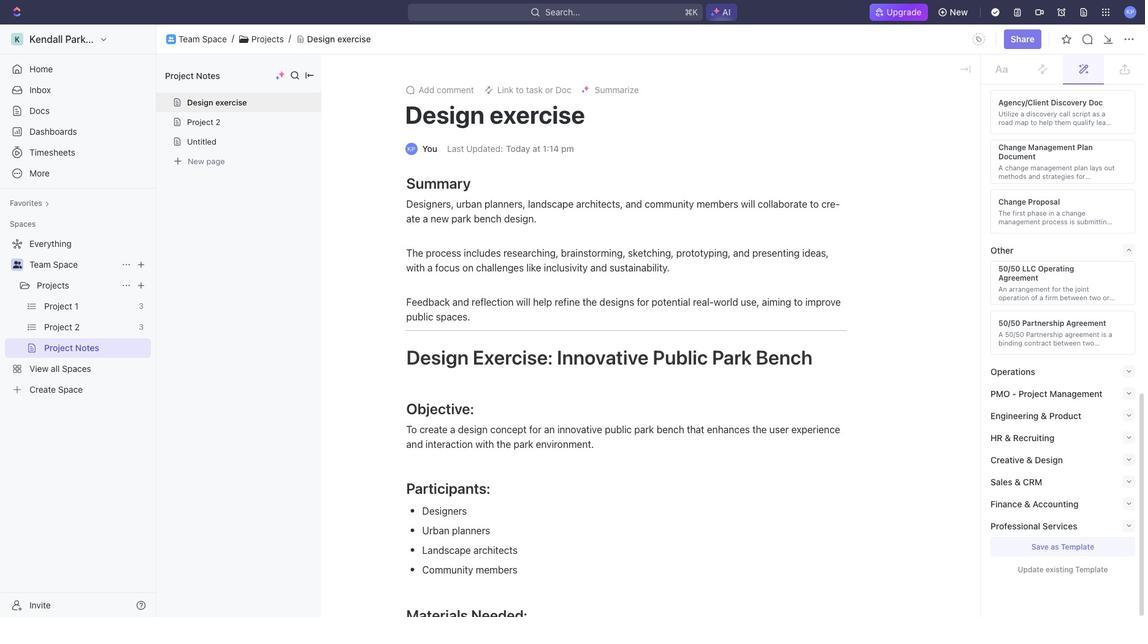 Task type: locate. For each thing, give the bounding box(es) containing it.
0 vertical spatial change
[[999, 143, 1027, 152]]

0 vertical spatial projects
[[251, 33, 284, 44]]

a inside the process includes researching, brainstorming, sketching, prototyping, and presenting ideas, with a focus on challenges like inclusivity and sustainability.
[[428, 263, 433, 274]]

2 change from the top
[[999, 197, 1027, 206]]

1 horizontal spatial project notes
[[165, 70, 220, 81]]

project
[[165, 70, 194, 81], [187, 117, 213, 127], [44, 301, 72, 312], [44, 322, 72, 333], [44, 343, 73, 353], [1019, 389, 1048, 399]]

professional services
[[991, 521, 1078, 532]]

doc inside link to task or doc dropdown button
[[556, 85, 572, 95]]

new right upgrade
[[950, 7, 968, 17]]

change
[[999, 143, 1027, 152], [999, 197, 1027, 206]]

sustainability.
[[610, 263, 670, 274]]

design
[[307, 33, 335, 44], [187, 98, 213, 107], [405, 100, 485, 129], [406, 346, 469, 369], [1035, 455, 1063, 465]]

1 vertical spatial new
[[188, 156, 204, 166]]

1 horizontal spatial user group image
[[168, 37, 174, 42]]

for inside feedback and reflection will help refine the designs for potential real-world use, aiming to improve public spaces.
[[637, 297, 649, 308]]

management up product
[[1050, 389, 1103, 399]]

1 horizontal spatial team space
[[179, 33, 227, 44]]

1 vertical spatial space
[[53, 260, 78, 270]]

with down design
[[476, 439, 494, 450]]

project notes link
[[44, 339, 148, 358]]

1 vertical spatial kp
[[407, 145, 415, 153]]

50/50 inside 50/50 llc operating agreement
[[999, 264, 1021, 274]]

1 vertical spatial team space link
[[29, 255, 117, 275]]

exercise for project 2
[[216, 98, 247, 107]]

2 up untitled
[[216, 117, 220, 127]]

0 vertical spatial spaces
[[10, 220, 36, 229]]

projects for top projects link
[[251, 33, 284, 44]]

projects inside sidebar navigation
[[37, 280, 69, 291]]

parks's
[[65, 34, 99, 45]]

2
[[216, 117, 220, 127], [75, 322, 80, 333]]

bench
[[756, 346, 813, 369]]

innovative
[[557, 346, 649, 369]]

public inside feedback and reflection will help refine the designs for potential real-world use, aiming to improve public spaces.
[[406, 312, 433, 323]]

0 horizontal spatial 2
[[75, 322, 80, 333]]

1 vertical spatial projects link
[[37, 276, 117, 296]]

0 vertical spatial user group image
[[168, 37, 174, 42]]

2 inside tree
[[75, 322, 80, 333]]

1 horizontal spatial to
[[794, 297, 803, 308]]

the right refine
[[583, 297, 597, 308]]

1 vertical spatial to
[[810, 199, 819, 210]]

1 vertical spatial will
[[516, 297, 531, 308]]

agreement right the partnership
[[1067, 319, 1107, 328]]

0 vertical spatial 2
[[216, 117, 220, 127]]

0 vertical spatial team
[[179, 33, 200, 44]]

management up management
[[1028, 143, 1076, 152]]

1 vertical spatial public
[[605, 425, 632, 436]]

1 vertical spatial projects
[[37, 280, 69, 291]]

to inside designers, urban planners, landscape architects, and community members will collaborate to cre ate a new park bench design.
[[810, 199, 819, 210]]

operating
[[1038, 264, 1074, 274]]

project notes
[[165, 70, 220, 81], [44, 343, 99, 353]]

operations
[[991, 367, 1036, 377]]

sidebar navigation
[[0, 25, 159, 618]]

1 vertical spatial project 2
[[44, 322, 80, 333]]

for down plan on the top right
[[1077, 172, 1086, 180]]

tree
[[5, 234, 151, 400]]

team space for team space link related to top user group "icon"
[[179, 33, 227, 44]]

architects,
[[576, 199, 623, 210]]

0 horizontal spatial project notes
[[44, 343, 99, 353]]

for left an
[[529, 425, 542, 436]]

team space
[[179, 33, 227, 44], [29, 260, 78, 270]]

user group image inside sidebar navigation
[[13, 261, 22, 269]]

0 vertical spatial doc
[[556, 85, 572, 95]]

park down concept
[[514, 439, 533, 450]]

0 vertical spatial bench
[[474, 214, 502, 225]]

like
[[527, 263, 541, 274]]

you
[[422, 144, 437, 154]]

creative & design
[[991, 455, 1063, 465]]

2 50/50 from the top
[[999, 319, 1021, 328]]

to right the aiming
[[794, 297, 803, 308]]

1 vertical spatial bench
[[657, 425, 685, 436]]

0 vertical spatial management
[[1028, 143, 1076, 152]]

project notes inside sidebar navigation
[[44, 343, 99, 353]]

the down concept
[[497, 439, 511, 450]]

exercise for designers, urban planners, landscape architects, and community members will collaborate to cre ate a new park bench design.
[[490, 100, 585, 129]]

members inside designers, urban planners, landscape architects, and community members will collaborate to cre ate a new park bench design.
[[697, 199, 739, 210]]

change inside change management plan document a change management plan lays out methods and strategies for effecting change.
[[999, 143, 1027, 152]]

finance
[[991, 499, 1022, 510]]

and right architects,
[[626, 199, 642, 210]]

a up the interaction
[[450, 425, 456, 436]]

0 vertical spatial new
[[950, 7, 968, 17]]

kp button
[[1121, 2, 1141, 22]]

0 vertical spatial 50/50
[[999, 264, 1021, 274]]

pmo - project management
[[991, 389, 1103, 399]]

0 horizontal spatial user group image
[[13, 261, 22, 269]]

bench inside to create a design concept for an innovative public park bench that enhances the user experience and interaction with the park environment.
[[657, 425, 685, 436]]

1 horizontal spatial projects link
[[251, 33, 284, 44]]

to create a design concept for an innovative public park bench that enhances the user experience and interaction with the park environment.
[[406, 425, 843, 450]]

new page
[[188, 156, 225, 166]]

will left help
[[516, 297, 531, 308]]

change down the effecting
[[999, 197, 1027, 206]]

for inside change management plan document a change management plan lays out methods and strategies for effecting change.
[[1077, 172, 1086, 180]]

design exercise
[[307, 33, 371, 44], [187, 98, 247, 107], [405, 100, 585, 129]]

new
[[950, 7, 968, 17], [188, 156, 204, 166]]

update
[[1018, 566, 1044, 575]]

improve
[[806, 297, 841, 308]]

project 2 up untitled
[[187, 117, 220, 127]]

0 vertical spatial will
[[741, 199, 755, 210]]

0 vertical spatial projects link
[[251, 33, 284, 44]]

0 horizontal spatial will
[[516, 297, 531, 308]]

timesheets link
[[5, 143, 151, 163]]

change for change management plan document a change management plan lays out methods and strategies for effecting change.
[[999, 143, 1027, 152]]

1 vertical spatial members
[[476, 565, 518, 576]]

0 horizontal spatial with
[[406, 263, 425, 274]]

1 vertical spatial project notes
[[44, 343, 99, 353]]

1 change from the top
[[999, 143, 1027, 152]]

new
[[431, 214, 449, 225]]

create
[[420, 425, 448, 436]]

2 horizontal spatial for
[[1077, 172, 1086, 180]]

cre
[[822, 199, 840, 210]]

0 vertical spatial the
[[583, 297, 597, 308]]

1 horizontal spatial notes
[[196, 70, 220, 81]]

prototyping,
[[676, 248, 731, 259]]

& for creative
[[1027, 455, 1033, 465]]

agreement down other
[[999, 274, 1039, 283]]

kendall parks's workspace, , element
[[11, 33, 23, 45]]

researching,
[[504, 248, 559, 259]]

0 horizontal spatial design exercise
[[187, 98, 247, 107]]

creative
[[991, 455, 1025, 465]]

1 horizontal spatial will
[[741, 199, 755, 210]]

public right innovative
[[605, 425, 632, 436]]

exercise
[[337, 33, 371, 44], [216, 98, 247, 107], [490, 100, 585, 129]]

spaces
[[10, 220, 36, 229], [62, 364, 91, 374]]

1 vertical spatial user group image
[[13, 261, 22, 269]]

1 vertical spatial the
[[753, 425, 767, 436]]

members down "architects"
[[476, 565, 518, 576]]

0 horizontal spatial bench
[[474, 214, 502, 225]]

0 horizontal spatial the
[[497, 439, 511, 450]]

1 vertical spatial agreement
[[1067, 319, 1107, 328]]

1 3 from the top
[[139, 302, 144, 311]]

1 horizontal spatial projects
[[251, 33, 284, 44]]

park inside designers, urban planners, landscape architects, and community members will collaborate to cre ate a new park bench design.
[[452, 214, 471, 225]]

a left the new
[[423, 214, 428, 225]]

template for save as template
[[1061, 543, 1095, 552]]

or
[[545, 85, 553, 95]]

3 up project notes link
[[139, 323, 144, 332]]

ai
[[723, 7, 731, 17]]

to left cre
[[810, 199, 819, 210]]

untitled
[[187, 137, 217, 147]]

the inside feedback and reflection will help refine the designs for potential real-world use, aiming to improve public spaces.
[[583, 297, 597, 308]]

1 horizontal spatial for
[[637, 297, 649, 308]]

0 vertical spatial notes
[[196, 70, 220, 81]]

invite
[[29, 600, 51, 611]]

partnership
[[1023, 319, 1065, 328]]

plan
[[1075, 164, 1088, 172]]

& right creative
[[1027, 455, 1033, 465]]

0 vertical spatial park
[[452, 214, 471, 225]]

1 horizontal spatial public
[[605, 425, 632, 436]]

with down the
[[406, 263, 425, 274]]

everything link
[[5, 234, 148, 254]]

1 vertical spatial team
[[29, 260, 51, 270]]

2 vertical spatial park
[[514, 439, 533, 450]]

presenting
[[753, 248, 800, 259]]

3 for 1
[[139, 302, 144, 311]]

1 vertical spatial spaces
[[62, 364, 91, 374]]

new left page
[[188, 156, 204, 166]]

1 horizontal spatial members
[[697, 199, 739, 210]]

0 horizontal spatial exercise
[[216, 98, 247, 107]]

0 vertical spatial kp
[[1127, 8, 1135, 16]]

engineering
[[991, 411, 1039, 421]]

& right finance
[[1025, 499, 1031, 510]]

inbox
[[29, 85, 51, 95]]

a left focus
[[428, 263, 433, 274]]

1 horizontal spatial the
[[583, 297, 597, 308]]

page
[[206, 156, 225, 166]]

and down brainstorming, in the top of the page
[[591, 263, 607, 274]]

0 vertical spatial with
[[406, 263, 425, 274]]

& for sales
[[1015, 477, 1021, 487]]

members right community
[[697, 199, 739, 210]]

to right link
[[516, 85, 524, 95]]

2 vertical spatial to
[[794, 297, 803, 308]]

engineering & product
[[991, 411, 1082, 421]]

& for hr
[[1005, 433, 1011, 443]]

1 horizontal spatial with
[[476, 439, 494, 450]]

new inside button
[[950, 7, 968, 17]]

0 horizontal spatial new
[[188, 156, 204, 166]]

team space inside sidebar navigation
[[29, 260, 78, 270]]

docs link
[[5, 101, 151, 121]]

2 horizontal spatial exercise
[[490, 100, 585, 129]]

user
[[770, 425, 789, 436]]

everything
[[29, 239, 72, 249]]

inbox link
[[5, 80, 151, 100]]

park down urban
[[452, 214, 471, 225]]

doc right discovery
[[1089, 98, 1103, 107]]

and up spaces.
[[453, 297, 469, 308]]

1 horizontal spatial spaces
[[62, 364, 91, 374]]

with inside the process includes researching, brainstorming, sketching, prototyping, and presenting ideas, with a focus on challenges like inclusivity and sustainability.
[[406, 263, 425, 274]]

0 horizontal spatial park
[[452, 214, 471, 225]]

& right the hr
[[1005, 433, 1011, 443]]

for
[[1077, 172, 1086, 180], [637, 297, 649, 308], [529, 425, 542, 436]]

a inside to create a design concept for an innovative public park bench that enhances the user experience and interaction with the park environment.
[[450, 425, 456, 436]]

timesheets
[[29, 147, 75, 158]]

0 vertical spatial members
[[697, 199, 739, 210]]

team inside tree
[[29, 260, 51, 270]]

will left collaborate
[[741, 199, 755, 210]]

bench down planners,
[[474, 214, 502, 225]]

a
[[423, 214, 428, 225], [428, 263, 433, 274], [450, 425, 456, 436]]

2 down 1
[[75, 322, 80, 333]]

and up the change.
[[1029, 172, 1041, 180]]

and down the to
[[406, 439, 423, 450]]

template right the existing
[[1076, 566, 1108, 575]]

50/50 left llc
[[999, 264, 1021, 274]]

will
[[741, 199, 755, 210], [516, 297, 531, 308]]

0 horizontal spatial agreement
[[999, 274, 1039, 283]]

1 horizontal spatial new
[[950, 7, 968, 17]]

0 vertical spatial team space link
[[179, 33, 227, 44]]

create space
[[29, 385, 83, 395]]

user group image
[[168, 37, 174, 42], [13, 261, 22, 269]]

0 vertical spatial for
[[1077, 172, 1086, 180]]

public inside to create a design concept for an innovative public park bench that enhances the user experience and interaction with the park environment.
[[605, 425, 632, 436]]

public down feedback
[[406, 312, 433, 323]]

2 vertical spatial the
[[497, 439, 511, 450]]

project 2 inside project 2 link
[[44, 322, 80, 333]]

& left "crm"
[[1015, 477, 1021, 487]]

bench left that on the right bottom of the page
[[657, 425, 685, 436]]

& left product
[[1041, 411, 1047, 421]]

1 vertical spatial 2
[[75, 322, 80, 333]]

template right as
[[1061, 543, 1095, 552]]

design exercise for project 2
[[187, 98, 247, 107]]

3 right project 1 link
[[139, 302, 144, 311]]

change
[[1005, 164, 1029, 172]]

0 horizontal spatial projects link
[[37, 276, 117, 296]]

0 horizontal spatial doc
[[556, 85, 572, 95]]

& for engineering
[[1041, 411, 1047, 421]]

0 horizontal spatial team space
[[29, 260, 78, 270]]

task
[[526, 85, 543, 95]]

create
[[29, 385, 56, 395]]

2 horizontal spatial park
[[635, 425, 654, 436]]

notes
[[196, 70, 220, 81], [75, 343, 99, 353]]

0 horizontal spatial team
[[29, 260, 51, 270]]

team space for team space link related to user group "icon" inside the sidebar navigation
[[29, 260, 78, 270]]

spaces.
[[436, 312, 470, 323]]

2 3 from the top
[[139, 323, 144, 332]]

1 vertical spatial 50/50
[[999, 319, 1021, 328]]

spaces down favorites on the left top
[[10, 220, 36, 229]]

agreement
[[999, 274, 1039, 283], [1067, 319, 1107, 328]]

0 horizontal spatial for
[[529, 425, 542, 436]]

real-
[[693, 297, 714, 308]]

50/50 left the partnership
[[999, 319, 1021, 328]]

the
[[406, 248, 423, 259]]

change up change
[[999, 143, 1027, 152]]

interaction
[[426, 439, 473, 450]]

2 vertical spatial a
[[450, 425, 456, 436]]

1 50/50 from the top
[[999, 264, 1021, 274]]

park left that on the right bottom of the page
[[635, 425, 654, 436]]

tree containing everything
[[5, 234, 151, 400]]

2 horizontal spatial design exercise
[[405, 100, 585, 129]]

0 horizontal spatial to
[[516, 85, 524, 95]]

1 vertical spatial 3
[[139, 323, 144, 332]]

project 2 down project 1
[[44, 322, 80, 333]]

50/50 for 50/50 partnership agreement
[[999, 319, 1021, 328]]

design
[[458, 425, 488, 436]]

0 vertical spatial to
[[516, 85, 524, 95]]

0 vertical spatial public
[[406, 312, 433, 323]]

to
[[406, 425, 417, 436]]

link to task or doc
[[497, 85, 572, 95]]

on
[[463, 263, 474, 274]]

for right designs
[[637, 297, 649, 308]]

0 horizontal spatial public
[[406, 312, 433, 323]]

inclusivity
[[544, 263, 588, 274]]

1 horizontal spatial team space link
[[179, 33, 227, 44]]

0 vertical spatial team space
[[179, 33, 227, 44]]

team space link
[[179, 33, 227, 44], [29, 255, 117, 275]]

1 horizontal spatial project 2
[[187, 117, 220, 127]]

0 horizontal spatial notes
[[75, 343, 99, 353]]

spaces up create space link
[[62, 364, 91, 374]]

1 horizontal spatial agreement
[[1067, 319, 1107, 328]]

hr & recruiting
[[991, 433, 1055, 443]]

-
[[1013, 389, 1017, 399]]

0 vertical spatial space
[[202, 33, 227, 44]]

1 horizontal spatial design exercise
[[307, 33, 371, 44]]

professional
[[991, 521, 1041, 532]]

doc right or
[[556, 85, 572, 95]]

1 horizontal spatial team
[[179, 33, 200, 44]]

the left user
[[753, 425, 767, 436]]

updated:
[[466, 144, 503, 154]]



Task type: vqa. For each thing, say whether or not it's contained in the screenshot.
the bottommost JM
no



Task type: describe. For each thing, give the bounding box(es) containing it.
community members
[[422, 565, 518, 576]]

0 horizontal spatial spaces
[[10, 220, 36, 229]]

challenges
[[476, 263, 524, 274]]

objective:
[[406, 401, 474, 418]]

1 vertical spatial doc
[[1089, 98, 1103, 107]]

space for team space link related to user group "icon" inside the sidebar navigation
[[53, 260, 78, 270]]

and inside designers, urban planners, landscape architects, and community members will collaborate to cre ate a new park bench design.
[[626, 199, 642, 210]]

management inside change management plan document a change management plan lays out methods and strategies for effecting change.
[[1028, 143, 1076, 152]]

50/50 llc operating agreement
[[999, 264, 1074, 283]]

dropdown menu image
[[969, 29, 989, 49]]

agency/client
[[999, 98, 1049, 107]]

document
[[999, 152, 1036, 161]]

planners
[[452, 526, 490, 537]]

landscape
[[528, 199, 574, 210]]

add
[[419, 85, 435, 95]]

and inside feedback and reflection will help refine the designs for potential real-world use, aiming to improve public spaces.
[[453, 297, 469, 308]]

3 for 2
[[139, 323, 144, 332]]

community
[[645, 199, 694, 210]]

product
[[1050, 411, 1082, 421]]

favorites button
[[5, 196, 54, 211]]

with inside to create a design concept for an innovative public park bench that enhances the user experience and interaction with the park environment.
[[476, 439, 494, 450]]

⌘k
[[685, 7, 698, 17]]

experience
[[792, 425, 841, 436]]

the process includes researching, brainstorming, sketching, prototyping, and presenting ideas, with a focus on challenges like inclusivity and sustainability.
[[406, 248, 832, 274]]

will inside designers, urban planners, landscape architects, and community members will collaborate to cre ate a new park bench design.
[[741, 199, 755, 210]]

landscape architects
[[422, 545, 518, 556]]

existing
[[1046, 566, 1074, 575]]

change management plan document a change management plan lays out methods and strategies for effecting change.
[[999, 143, 1115, 189]]

to inside dropdown button
[[516, 85, 524, 95]]

save as template
[[1032, 543, 1095, 552]]

favorites
[[10, 199, 42, 208]]

team space link for top user group "icon"
[[179, 33, 227, 44]]

kp inside dropdown button
[[1127, 8, 1135, 16]]

methods
[[999, 172, 1027, 180]]

template for update existing template
[[1076, 566, 1108, 575]]

summary
[[406, 175, 471, 192]]

enhances
[[707, 425, 750, 436]]

process
[[426, 248, 461, 259]]

team for team space link related to top user group "icon"
[[179, 33, 200, 44]]

kendall
[[29, 34, 63, 45]]

1 vertical spatial management
[[1050, 389, 1103, 399]]

feedback
[[406, 297, 450, 308]]

more button
[[5, 164, 151, 183]]

plan
[[1078, 143, 1093, 152]]

for inside to create a design concept for an innovative public park bench that enhances the user experience and interaction with the park environment.
[[529, 425, 542, 436]]

all
[[51, 364, 60, 374]]

link to task or doc button
[[479, 82, 577, 99]]

projects for projects link inside sidebar navigation
[[37, 280, 69, 291]]

0 vertical spatial project notes
[[165, 70, 220, 81]]

workspace
[[101, 34, 152, 45]]

new for new page
[[188, 156, 204, 166]]

design.
[[504, 214, 537, 225]]

and inside change management plan document a change management plan lays out methods and strategies for effecting change.
[[1029, 172, 1041, 180]]

and left presenting
[[733, 248, 750, 259]]

space for team space link related to top user group "icon"
[[202, 33, 227, 44]]

focus
[[435, 263, 460, 274]]

tree inside sidebar navigation
[[5, 234, 151, 400]]

potential
[[652, 297, 691, 308]]

2 vertical spatial space
[[58, 385, 83, 395]]

today
[[506, 144, 530, 154]]

50/50 for 50/50 llc operating agreement
[[999, 264, 1021, 274]]

update existing template
[[1018, 566, 1108, 575]]

view all spaces
[[29, 364, 91, 374]]

concept
[[490, 425, 527, 436]]

feedback and reflection will help refine the designs for potential real-world use, aiming to improve public spaces.
[[406, 297, 844, 323]]

and inside to create a design concept for an innovative public park bench that enhances the user experience and interaction with the park environment.
[[406, 439, 423, 450]]

to inside feedback and reflection will help refine the designs for potential real-world use, aiming to improve public spaces.
[[794, 297, 803, 308]]

a inside designers, urban planners, landscape architects, and community members will collaborate to cre ate a new park bench design.
[[423, 214, 428, 225]]

search...
[[545, 7, 580, 17]]

bench inside designers, urban planners, landscape architects, and community members will collaborate to cre ate a new park bench design.
[[474, 214, 502, 225]]

design exercise for designers, urban planners, landscape architects, and community members will collaborate to cre ate a new park bench design.
[[405, 100, 585, 129]]

urban planners
[[422, 526, 490, 537]]

sketching,
[[628, 248, 674, 259]]

reflection
[[472, 297, 514, 308]]

sales
[[991, 477, 1013, 487]]

k
[[15, 35, 20, 44]]

& for finance
[[1025, 499, 1031, 510]]

link
[[497, 85, 514, 95]]

environment.
[[536, 439, 594, 450]]

1 horizontal spatial exercise
[[337, 33, 371, 44]]

0 horizontal spatial kp
[[407, 145, 415, 153]]

0 horizontal spatial members
[[476, 565, 518, 576]]

includes
[[464, 248, 501, 259]]

ate
[[406, 199, 840, 225]]

projects link inside sidebar navigation
[[37, 276, 117, 296]]

brainstorming,
[[561, 248, 626, 259]]

crm
[[1023, 477, 1043, 487]]

agency/client discovery doc
[[999, 98, 1103, 107]]

public
[[653, 346, 708, 369]]

project 1 link
[[44, 297, 134, 317]]

add comment
[[419, 85, 474, 95]]

change for change proposal
[[999, 197, 1027, 206]]

2 horizontal spatial the
[[753, 425, 767, 436]]

new for new
[[950, 7, 968, 17]]

services
[[1043, 521, 1078, 532]]

1
[[75, 301, 78, 312]]

innovative
[[558, 425, 602, 436]]

will inside feedback and reflection will help refine the designs for potential real-world use, aiming to improve public spaces.
[[516, 297, 531, 308]]

change.
[[1030, 181, 1055, 189]]

hr
[[991, 433, 1003, 443]]

designers,
[[406, 199, 454, 210]]

1 horizontal spatial park
[[514, 439, 533, 450]]

strategies
[[1043, 172, 1075, 180]]

that
[[687, 425, 705, 436]]

architects
[[474, 545, 518, 556]]

park
[[712, 346, 752, 369]]

project 2 link
[[44, 318, 134, 337]]

view all spaces link
[[5, 360, 148, 379]]

team for team space link related to user group "icon" inside the sidebar navigation
[[29, 260, 51, 270]]

team space link for user group "icon" inside the sidebar navigation
[[29, 255, 117, 275]]

last
[[447, 144, 464, 154]]

spaces inside view all spaces link
[[62, 364, 91, 374]]

aiming
[[762, 297, 792, 308]]

design exercise: innovative public park bench
[[406, 346, 813, 369]]

agreement inside 50/50 llc operating agreement
[[999, 274, 1039, 283]]

more
[[29, 168, 50, 179]]

notes inside sidebar navigation
[[75, 343, 99, 353]]

urban
[[456, 199, 482, 210]]



